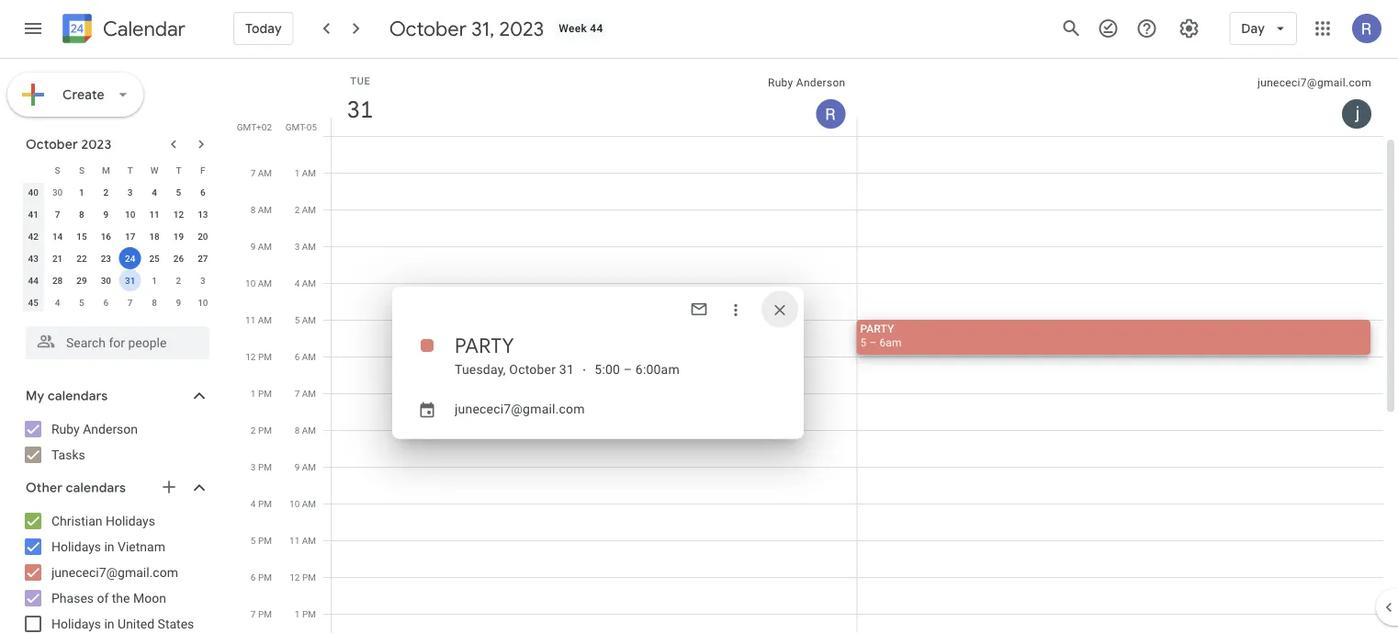 Task type: locate. For each thing, give the bounding box(es) containing it.
2 up "3 pm"
[[251, 425, 256, 436]]

1 horizontal spatial party
[[861, 322, 895, 335]]

13 element
[[192, 203, 214, 225]]

17
[[125, 231, 135, 242]]

19
[[173, 231, 184, 242]]

0 horizontal spatial 31
[[125, 275, 135, 286]]

0 vertical spatial 12
[[173, 209, 184, 220]]

holidays up vietnam
[[106, 513, 155, 528]]

1 vertical spatial 11
[[245, 314, 256, 325]]

44 right week
[[590, 22, 603, 35]]

party up 6am
[[861, 322, 895, 335]]

16
[[101, 231, 111, 242]]

4 up '5 am'
[[295, 278, 300, 289]]

anderson inside 31 column header
[[797, 76, 846, 89]]

43
[[28, 253, 38, 264]]

in for united
[[104, 616, 115, 631]]

0 vertical spatial calendars
[[48, 388, 108, 404]]

12 pm
[[246, 351, 272, 362], [290, 572, 316, 583]]

12 element
[[168, 203, 190, 225]]

gmt-05
[[286, 121, 317, 132]]

1 horizontal spatial october
[[389, 16, 467, 41]]

2 horizontal spatial junececi7@gmail.com
[[1258, 76, 1372, 89]]

23 element
[[95, 247, 117, 269]]

pm down 4 pm
[[258, 535, 272, 546]]

9 up '16' element
[[103, 209, 109, 220]]

november 2 element
[[168, 269, 190, 291]]

10 am left 4 am
[[245, 278, 272, 289]]

m
[[102, 165, 110, 176]]

11 am left '5 am'
[[245, 314, 272, 325]]

0 horizontal spatial t
[[127, 165, 133, 176]]

row group inside october 2023 grid
[[21, 181, 215, 313]]

am right '2 pm'
[[302, 425, 316, 436]]

3 down 27 "element"
[[200, 275, 206, 286]]

13
[[198, 209, 208, 220]]

3 for 3 am
[[295, 241, 300, 252]]

11 am
[[245, 314, 272, 325], [290, 535, 316, 546]]

–
[[870, 336, 877, 349], [624, 362, 632, 377]]

row containing 44
[[21, 269, 215, 291]]

in down phases of the moon
[[104, 616, 115, 631]]

2 cell from the left
[[857, 136, 1384, 634]]

calendars up christian holidays
[[66, 480, 126, 496]]

column header inside october 2023 grid
[[21, 159, 45, 181]]

1 horizontal spatial 12
[[246, 351, 256, 362]]

november 7 element
[[119, 291, 141, 313]]

0 horizontal spatial 7 am
[[251, 167, 272, 178]]

calendars right the my
[[48, 388, 108, 404]]

2 vertical spatial october
[[510, 362, 556, 377]]

12 up 19
[[173, 209, 184, 220]]

0 horizontal spatial s
[[55, 165, 60, 176]]

2 for november 2 element at the left top
[[176, 275, 181, 286]]

row containing 45
[[21, 291, 215, 313]]

10 inside 'element'
[[125, 209, 135, 220]]

2 horizontal spatial 31
[[560, 362, 574, 377]]

october up 'september 30' element
[[26, 136, 78, 153]]

1 vertical spatial 12 pm
[[290, 572, 316, 583]]

8 right '13' element
[[251, 204, 256, 215]]

44 inside october 2023 grid
[[28, 275, 38, 286]]

0 horizontal spatial 11 am
[[245, 314, 272, 325]]

holidays
[[106, 513, 155, 528], [51, 539, 101, 554], [51, 616, 101, 631]]

my calendars list
[[4, 415, 228, 470]]

1 horizontal spatial ruby
[[768, 76, 794, 89]]

12 pm right 6 pm
[[290, 572, 316, 583]]

my calendars button
[[4, 381, 228, 411]]

s
[[55, 165, 60, 176], [79, 165, 85, 176]]

7 am
[[251, 167, 272, 178], [295, 388, 316, 399]]

ruby inside 31 column header
[[768, 76, 794, 89]]

holidays for holidays in united states
[[51, 616, 101, 631]]

1 down 25 "element"
[[152, 275, 157, 286]]

– inside party tuesday, october 31 ⋅ 5:00 – 6:00am
[[624, 362, 632, 377]]

in
[[104, 539, 115, 554], [104, 616, 115, 631]]

0 horizontal spatial anderson
[[83, 421, 138, 437]]

1 horizontal spatial ruby anderson
[[768, 76, 846, 89]]

1 horizontal spatial 30
[[101, 275, 111, 286]]

november 3 element
[[192, 269, 214, 291]]

cell
[[332, 136, 858, 634], [857, 136, 1384, 634]]

0 vertical spatial 11 am
[[245, 314, 272, 325]]

party heading
[[455, 333, 514, 359]]

row containing 42
[[21, 225, 215, 247]]

7
[[251, 167, 256, 178], [55, 209, 60, 220], [128, 297, 133, 308], [295, 388, 300, 399], [251, 608, 256, 619]]

1 vertical spatial junececi7@gmail.com
[[455, 402, 585, 417]]

0 vertical spatial anderson
[[797, 76, 846, 89]]

9
[[103, 209, 109, 220], [251, 241, 256, 252], [176, 297, 181, 308], [295, 461, 300, 472]]

31 inside cell
[[125, 275, 135, 286]]

october inside party tuesday, october 31 ⋅ 5:00 – 6:00am
[[510, 362, 556, 377]]

29 element
[[71, 269, 93, 291]]

6 am
[[295, 351, 316, 362]]

1 horizontal spatial 31
[[346, 94, 372, 125]]

1 vertical spatial 9 am
[[295, 461, 316, 472]]

junececi7@gmail.com inside other calendars list
[[51, 565, 178, 580]]

0 vertical spatial ruby
[[768, 76, 794, 89]]

1 pm up '2 pm'
[[251, 388, 272, 399]]

1 vertical spatial 10 am
[[290, 498, 316, 509]]

s up 'september 30' element
[[55, 165, 60, 176]]

7 down gmt+02
[[251, 167, 256, 178]]

20
[[198, 231, 208, 242]]

12 pm left the 6 am at the left
[[246, 351, 272, 362]]

2023
[[499, 16, 544, 41], [81, 136, 112, 153]]

0 vertical spatial junececi7@gmail.com
[[1258, 76, 1372, 89]]

am right "3 pm"
[[302, 461, 316, 472]]

pm down "3 pm"
[[258, 498, 272, 509]]

am left 4 am
[[258, 278, 272, 289]]

0 horizontal spatial 44
[[28, 275, 38, 286]]

2 vertical spatial junececi7@gmail.com
[[51, 565, 178, 580]]

column header
[[21, 159, 45, 181]]

8 am right '2 pm'
[[295, 425, 316, 436]]

1 vertical spatial ruby
[[51, 421, 80, 437]]

s left m
[[79, 165, 85, 176]]

row containing party
[[324, 136, 1384, 634]]

tue
[[350, 75, 371, 86]]

None search field
[[0, 319, 228, 359]]

5
[[176, 187, 181, 198], [79, 297, 84, 308], [295, 314, 300, 325], [861, 336, 867, 349], [251, 535, 256, 546]]

t right m
[[127, 165, 133, 176]]

6 down "5 pm"
[[251, 572, 256, 583]]

10 am right 4 pm
[[290, 498, 316, 509]]

0 horizontal spatial 11
[[149, 209, 160, 220]]

0 horizontal spatial 2023
[[81, 136, 112, 153]]

0 vertical spatial 1 pm
[[251, 388, 272, 399]]

0 horizontal spatial 12
[[173, 209, 184, 220]]

1 vertical spatial in
[[104, 616, 115, 631]]

30 down 23
[[101, 275, 111, 286]]

8 right '2 pm'
[[295, 425, 300, 436]]

11 up 18
[[149, 209, 160, 220]]

0 vertical spatial 44
[[590, 22, 603, 35]]

4 for 4 am
[[295, 278, 300, 289]]

2 horizontal spatial october
[[510, 362, 556, 377]]

0 vertical spatial 12 pm
[[246, 351, 272, 362]]

holidays in vietnam
[[51, 539, 165, 554]]

1 horizontal spatial 11 am
[[290, 535, 316, 546]]

party
[[861, 322, 895, 335], [455, 333, 514, 359]]

1 horizontal spatial –
[[870, 336, 877, 349]]

2 vertical spatial 31
[[560, 362, 574, 377]]

1
[[295, 167, 300, 178], [79, 187, 84, 198], [152, 275, 157, 286], [251, 388, 256, 399], [295, 608, 300, 619]]

anderson
[[797, 76, 846, 89], [83, 421, 138, 437]]

1 vertical spatial october
[[26, 136, 78, 153]]

am up 3 am at the top left
[[302, 204, 316, 215]]

october left 31,
[[389, 16, 467, 41]]

5 down 29 element
[[79, 297, 84, 308]]

2
[[103, 187, 109, 198], [295, 204, 300, 215], [176, 275, 181, 286], [251, 425, 256, 436]]

10 right november 3 element
[[245, 278, 256, 289]]

party inside party 5 – 6am
[[861, 322, 895, 335]]

pm down 6 pm
[[258, 608, 272, 619]]

pm down "5 pm"
[[258, 572, 272, 583]]

my calendars
[[26, 388, 108, 404]]

– inside party 5 – 6am
[[870, 336, 877, 349]]

1 vertical spatial 1 pm
[[295, 608, 316, 619]]

0 vertical spatial holidays
[[106, 513, 155, 528]]

1 horizontal spatial 7 am
[[295, 388, 316, 399]]

0 horizontal spatial 30
[[52, 187, 63, 198]]

22
[[77, 253, 87, 264]]

other calendars button
[[4, 473, 228, 503]]

2 horizontal spatial 12
[[290, 572, 300, 583]]

add other calendars image
[[160, 478, 178, 496]]

5 up 12 element
[[176, 187, 181, 198]]

row group containing 40
[[21, 181, 215, 313]]

1 vertical spatial 31
[[125, 275, 135, 286]]

7 am left 1 am
[[251, 167, 272, 178]]

40
[[28, 187, 38, 198]]

0 horizontal spatial 10 am
[[245, 278, 272, 289]]

1 horizontal spatial 10 am
[[290, 498, 316, 509]]

october left ⋅
[[510, 362, 556, 377]]

8
[[251, 204, 256, 215], [79, 209, 84, 220], [152, 297, 157, 308], [295, 425, 300, 436]]

12 right 6 pm
[[290, 572, 300, 583]]

28
[[52, 275, 63, 286]]

2 in from the top
[[104, 616, 115, 631]]

2 vertical spatial 11
[[290, 535, 300, 546]]

junececi7@gmail.com
[[1258, 76, 1372, 89], [455, 402, 585, 417], [51, 565, 178, 580]]

0 horizontal spatial 12 pm
[[246, 351, 272, 362]]

10 up '17'
[[125, 209, 135, 220]]

0 horizontal spatial ruby
[[51, 421, 80, 437]]

2023 up m
[[81, 136, 112, 153]]

11 am right "5 pm"
[[290, 535, 316, 546]]

0 horizontal spatial junececi7@gmail.com
[[51, 565, 178, 580]]

t
[[127, 165, 133, 176], [176, 165, 181, 176]]

in down christian holidays
[[104, 539, 115, 554]]

week
[[559, 22, 587, 35]]

ruby inside the my calendars "list"
[[51, 421, 80, 437]]

6 down 'f'
[[200, 187, 206, 198]]

ruby
[[768, 76, 794, 89], [51, 421, 80, 437]]

am right "5 pm"
[[302, 535, 316, 546]]

30
[[52, 187, 63, 198], [101, 275, 111, 286]]

0 vertical spatial october
[[389, 16, 467, 41]]

1 pm
[[251, 388, 272, 399], [295, 608, 316, 619]]

today button
[[233, 6, 294, 51]]

31 left ⋅
[[560, 362, 574, 377]]

1 cell from the left
[[332, 136, 858, 634]]

3
[[128, 187, 133, 198], [295, 241, 300, 252], [200, 275, 206, 286], [251, 461, 256, 472]]

pm up '2 pm'
[[258, 388, 272, 399]]

holidays down phases
[[51, 616, 101, 631]]

5 down 4 am
[[295, 314, 300, 325]]

november 10 element
[[192, 291, 214, 313]]

november 4 element
[[46, 291, 69, 313]]

12 left the 6 am at the left
[[246, 351, 256, 362]]

8 am left 2 am
[[251, 204, 272, 215]]

1 horizontal spatial 44
[[590, 22, 603, 35]]

1 in from the top
[[104, 539, 115, 554]]

pm
[[258, 351, 272, 362], [258, 388, 272, 399], [258, 425, 272, 436], [258, 461, 272, 472], [258, 498, 272, 509], [258, 535, 272, 546], [258, 572, 272, 583], [302, 572, 316, 583], [258, 608, 272, 619], [302, 608, 316, 619]]

0 vertical spatial 9 am
[[251, 241, 272, 252]]

10
[[125, 209, 135, 220], [245, 278, 256, 289], [198, 297, 208, 308], [290, 498, 300, 509]]

1 s from the left
[[55, 165, 60, 176]]

1 horizontal spatial s
[[79, 165, 85, 176]]

1 horizontal spatial junececi7@gmail.com
[[455, 402, 585, 417]]

1 vertical spatial anderson
[[83, 421, 138, 437]]

5 left 6am
[[861, 336, 867, 349]]

pm right 6 pm
[[302, 572, 316, 583]]

5 inside party 5 – 6am
[[861, 336, 867, 349]]

party inside party tuesday, october 31 ⋅ 5:00 – 6:00am
[[455, 333, 514, 359]]

1 horizontal spatial 12 pm
[[290, 572, 316, 583]]

9 am left 3 am at the top left
[[251, 241, 272, 252]]

0 vertical spatial 30
[[52, 187, 63, 198]]

phases
[[51, 591, 94, 606]]

44 down the 43
[[28, 275, 38, 286]]

30 for 30 'element'
[[101, 275, 111, 286]]

1 vertical spatial holidays
[[51, 539, 101, 554]]

october for october 31, 2023
[[389, 16, 467, 41]]

4 down 28 element
[[55, 297, 60, 308]]

2 s from the left
[[79, 165, 85, 176]]

0 horizontal spatial october
[[26, 136, 78, 153]]

am
[[258, 167, 272, 178], [302, 167, 316, 178], [258, 204, 272, 215], [302, 204, 316, 215], [258, 241, 272, 252], [302, 241, 316, 252], [258, 278, 272, 289], [302, 278, 316, 289], [258, 314, 272, 325], [302, 314, 316, 325], [302, 351, 316, 362], [302, 388, 316, 399], [302, 425, 316, 436], [302, 461, 316, 472], [302, 498, 316, 509], [302, 535, 316, 546]]

7 down 6 pm
[[251, 608, 256, 619]]

1 horizontal spatial t
[[176, 165, 181, 176]]

party up tuesday,
[[455, 333, 514, 359]]

0 horizontal spatial 1 pm
[[251, 388, 272, 399]]

– right 5:00
[[624, 362, 632, 377]]

0 vertical spatial 10 am
[[245, 278, 272, 289]]

tuesday, october 31 element
[[339, 88, 381, 131]]

calendars for other calendars
[[66, 480, 126, 496]]

0 horizontal spatial 9 am
[[251, 241, 272, 252]]

9 am
[[251, 241, 272, 252], [295, 461, 316, 472]]

calendars
[[48, 388, 108, 404], [66, 480, 126, 496]]

5 for november 5 element
[[79, 297, 84, 308]]

am down 4 am
[[302, 314, 316, 325]]

0 vertical spatial 31
[[346, 94, 372, 125]]

1 vertical spatial –
[[624, 362, 632, 377]]

1 horizontal spatial 2023
[[499, 16, 544, 41]]

7 inside 'element'
[[128, 297, 133, 308]]

11 left '5 am'
[[245, 314, 256, 325]]

1 vertical spatial 30
[[101, 275, 111, 286]]

1 t from the left
[[127, 165, 133, 176]]

5 pm
[[251, 535, 272, 546]]

0 vertical spatial 7 am
[[251, 167, 272, 178]]

7 down the 6 am at the left
[[295, 388, 300, 399]]

11
[[149, 209, 160, 220], [245, 314, 256, 325], [290, 535, 300, 546]]

31 down tue
[[346, 94, 372, 125]]

1 vertical spatial calendars
[[66, 480, 126, 496]]

31 column header
[[331, 59, 858, 136]]

november 9 element
[[168, 291, 190, 313]]

1 vertical spatial 8 am
[[295, 425, 316, 436]]

today
[[245, 20, 282, 37]]

junececi7@gmail.com down day popup button
[[1258, 76, 1372, 89]]

0 vertical spatial ruby anderson
[[768, 76, 846, 89]]

row containing 40
[[21, 181, 215, 203]]

junececi7@gmail.com up phases of the moon
[[51, 565, 178, 580]]

6 inside november 6 element
[[103, 297, 109, 308]]

6 down 30 'element'
[[103, 297, 109, 308]]

0 horizontal spatial 8 am
[[251, 204, 272, 215]]

30 inside 'element'
[[101, 275, 111, 286]]

1 horizontal spatial anderson
[[797, 76, 846, 89]]

am up 2 am
[[302, 167, 316, 178]]

0 vertical spatial 11
[[149, 209, 160, 220]]

row group
[[21, 181, 215, 313]]

november 5 element
[[71, 291, 93, 313]]

october
[[389, 16, 467, 41], [26, 136, 78, 153], [510, 362, 556, 377]]

ruby anderson
[[768, 76, 846, 89], [51, 421, 138, 437]]

4 for 4 pm
[[251, 498, 256, 509]]

2 vertical spatial 12
[[290, 572, 300, 583]]

23
[[101, 253, 111, 264]]

0 horizontal spatial ruby anderson
[[51, 421, 138, 437]]

september 30 element
[[46, 181, 69, 203]]

1 vertical spatial 7 am
[[295, 388, 316, 399]]

1 vertical spatial ruby anderson
[[51, 421, 138, 437]]

holidays down christian
[[51, 539, 101, 554]]

0 horizontal spatial –
[[624, 362, 632, 377]]

31 down 24 in the top of the page
[[125, 275, 135, 286]]

6
[[200, 187, 206, 198], [103, 297, 109, 308], [295, 351, 300, 362], [251, 572, 256, 583]]

junececi7@gmail.com down tuesday,
[[455, 402, 585, 417]]

0 vertical spatial in
[[104, 539, 115, 554]]

2 down 26 element
[[176, 275, 181, 286]]

1 horizontal spatial 8 am
[[295, 425, 316, 436]]

30 right the 40
[[52, 187, 63, 198]]

main drawer image
[[22, 17, 44, 40]]

0 vertical spatial –
[[870, 336, 877, 349]]

other calendars list
[[4, 506, 228, 634]]

1 pm right the 7 pm
[[295, 608, 316, 619]]

tuesday,
[[455, 362, 506, 377]]

2 vertical spatial holidays
[[51, 616, 101, 631]]

junececi7@gmail.com column header
[[857, 59, 1384, 136]]

0 horizontal spatial party
[[455, 333, 514, 359]]

row
[[324, 136, 1384, 634], [21, 159, 215, 181], [21, 181, 215, 203], [21, 203, 215, 225], [21, 225, 215, 247], [21, 247, 215, 269], [21, 269, 215, 291], [21, 291, 215, 313]]

1 vertical spatial 44
[[28, 275, 38, 286]]

– left 6am
[[870, 336, 877, 349]]



Task type: describe. For each thing, give the bounding box(es) containing it.
ruby anderson inside 31 column header
[[768, 76, 846, 89]]

create
[[62, 86, 105, 103]]

tue 31
[[346, 75, 372, 125]]

6 pm
[[251, 572, 272, 583]]

october 2023
[[26, 136, 112, 153]]

f
[[200, 165, 205, 176]]

1 am
[[295, 167, 316, 178]]

my
[[26, 388, 44, 404]]

am down '5 am'
[[302, 351, 316, 362]]

november 1 element
[[143, 269, 165, 291]]

christian holidays
[[51, 513, 155, 528]]

1 vertical spatial 2023
[[81, 136, 112, 153]]

30 for 'september 30' element
[[52, 187, 63, 198]]

november 6 element
[[95, 291, 117, 313]]

9 down november 2 element at the left top
[[176, 297, 181, 308]]

2 for 2 pm
[[251, 425, 256, 436]]

14 element
[[46, 225, 69, 247]]

november 8 element
[[143, 291, 165, 313]]

1 up 2 am
[[295, 167, 300, 178]]

calendar
[[103, 16, 186, 42]]

14
[[52, 231, 63, 242]]

17 element
[[119, 225, 141, 247]]

party tuesday, october 31 ⋅ 5:00 – 6:00am
[[455, 333, 680, 377]]

holidays in united states
[[51, 616, 194, 631]]

am left 2 am
[[258, 204, 272, 215]]

party 5 – 6am
[[861, 322, 902, 349]]

10 down november 3 element
[[198, 297, 208, 308]]

45
[[28, 297, 38, 308]]

1 right 'september 30' element
[[79, 187, 84, 198]]

october for october 2023
[[26, 136, 78, 153]]

of
[[97, 591, 109, 606]]

21
[[52, 253, 63, 264]]

row containing 41
[[21, 203, 215, 225]]

christian
[[51, 513, 102, 528]]

7 down 'september 30' element
[[55, 209, 60, 220]]

am left 1 am
[[258, 167, 272, 178]]

15
[[77, 231, 87, 242]]

anderson inside the my calendars "list"
[[83, 421, 138, 437]]

41
[[28, 209, 38, 220]]

15 element
[[71, 225, 93, 247]]

27 element
[[192, 247, 214, 269]]

19 element
[[168, 225, 190, 247]]

party for party tuesday, october 31 ⋅ 5:00 – 6:00am
[[455, 333, 514, 359]]

29
[[77, 275, 87, 286]]

10 element
[[119, 203, 141, 225]]

9 right "3 pm"
[[295, 461, 300, 472]]

6 for 6 am
[[295, 351, 300, 362]]

w
[[150, 165, 159, 176]]

day
[[1242, 20, 1266, 37]]

30 element
[[95, 269, 117, 291]]

8 down november 1 element
[[152, 297, 157, 308]]

21 element
[[46, 247, 69, 269]]

3 am
[[295, 241, 316, 252]]

states
[[158, 616, 194, 631]]

26
[[173, 253, 184, 264]]

ruby anderson inside the my calendars "list"
[[51, 421, 138, 437]]

10 right 4 pm
[[290, 498, 300, 509]]

5 for 5 pm
[[251, 535, 256, 546]]

0 vertical spatial 8 am
[[251, 204, 272, 215]]

16 element
[[95, 225, 117, 247]]

24
[[125, 253, 135, 264]]

9 right 20 element
[[251, 241, 256, 252]]

calendars for my calendars
[[48, 388, 108, 404]]

4 pm
[[251, 498, 272, 509]]

am left 3 am at the top left
[[258, 241, 272, 252]]

moon
[[133, 591, 166, 606]]

1 vertical spatial 11 am
[[290, 535, 316, 546]]

1 up '2 pm'
[[251, 388, 256, 399]]

2 horizontal spatial 11
[[290, 535, 300, 546]]

25 element
[[143, 247, 165, 269]]

31 inside party tuesday, october 31 ⋅ 5:00 – 6:00am
[[560, 362, 574, 377]]

24, today element
[[119, 247, 141, 269]]

⋅
[[582, 362, 588, 377]]

row containing 43
[[21, 247, 215, 269]]

25
[[149, 253, 160, 264]]

united
[[118, 616, 155, 631]]

row containing s
[[21, 159, 215, 181]]

day button
[[1230, 6, 1298, 51]]

3 for 3 pm
[[251, 461, 256, 472]]

26 element
[[168, 247, 190, 269]]

24 cell
[[118, 247, 142, 269]]

18
[[149, 231, 160, 242]]

2 for 2 am
[[295, 204, 300, 215]]

october 2023 grid
[[17, 159, 215, 313]]

vietnam
[[118, 539, 165, 554]]

am right 4 pm
[[302, 498, 316, 509]]

8 up 15 element
[[79, 209, 84, 220]]

1 vertical spatial 12
[[246, 351, 256, 362]]

6 for 6 pm
[[251, 572, 256, 583]]

1 right the 7 pm
[[295, 608, 300, 619]]

in for vietnam
[[104, 539, 115, 554]]

31 grid
[[235, 59, 1399, 634]]

other calendars
[[26, 480, 126, 496]]

1 horizontal spatial 9 am
[[295, 461, 316, 472]]

11 inside "element"
[[149, 209, 160, 220]]

3 pm
[[251, 461, 272, 472]]

pm down '2 pm'
[[258, 461, 272, 472]]

4 for the 'november 4' element
[[55, 297, 60, 308]]

42
[[28, 231, 38, 242]]

week 44
[[559, 22, 603, 35]]

5:00
[[595, 362, 620, 377]]

4 up 11 "element"
[[152, 187, 157, 198]]

11 element
[[143, 203, 165, 225]]

12 inside october 2023 grid
[[173, 209, 184, 220]]

am left '5 am'
[[258, 314, 272, 325]]

22 element
[[71, 247, 93, 269]]

1 horizontal spatial 11
[[245, 314, 256, 325]]

row inside 31 grid
[[324, 136, 1384, 634]]

holidays for holidays in vietnam
[[51, 539, 101, 554]]

gmt+02
[[237, 121, 272, 132]]

phases of the moon
[[51, 591, 166, 606]]

6am
[[880, 336, 902, 349]]

october 31, 2023
[[389, 16, 544, 41]]

calendar element
[[59, 10, 186, 51]]

calendar heading
[[99, 16, 186, 42]]

create button
[[7, 73, 143, 117]]

27
[[198, 253, 208, 264]]

20 element
[[192, 225, 214, 247]]

email event details image
[[690, 300, 709, 318]]

3 for november 3 element
[[200, 275, 206, 286]]

18 element
[[143, 225, 165, 247]]

6 for november 6 element
[[103, 297, 109, 308]]

0 vertical spatial 2023
[[499, 16, 544, 41]]

31,
[[472, 16, 495, 41]]

5 am
[[295, 314, 316, 325]]

3 up 10 'element'
[[128, 187, 133, 198]]

settings menu image
[[1179, 17, 1201, 40]]

1 horizontal spatial 1 pm
[[295, 608, 316, 619]]

pm right the 7 pm
[[302, 608, 316, 619]]

the
[[112, 591, 130, 606]]

junececi7@gmail.com inside junececi7@gmail.com column header
[[1258, 76, 1372, 89]]

2 down m
[[103, 187, 109, 198]]

31 cell
[[118, 269, 142, 291]]

Search for people text field
[[37, 326, 199, 359]]

7 pm
[[251, 608, 272, 619]]

2 am
[[295, 204, 316, 215]]

4 am
[[295, 278, 316, 289]]

05
[[307, 121, 317, 132]]

am down the 6 am at the left
[[302, 388, 316, 399]]

pm up "3 pm"
[[258, 425, 272, 436]]

6:00am
[[636, 362, 680, 377]]

party for party 5 – 6am
[[861, 322, 895, 335]]

31 inside column header
[[346, 94, 372, 125]]

5 for 5 am
[[295, 314, 300, 325]]

pm left the 6 am at the left
[[258, 351, 272, 362]]

am up 4 am
[[302, 241, 316, 252]]

tasks
[[51, 447, 85, 462]]

other
[[26, 480, 63, 496]]

cell containing party
[[857, 136, 1384, 634]]

gmt-
[[286, 121, 307, 132]]

31 element
[[119, 269, 141, 291]]

am up '5 am'
[[302, 278, 316, 289]]

28 element
[[46, 269, 69, 291]]

2 t from the left
[[176, 165, 181, 176]]

2 pm
[[251, 425, 272, 436]]



Task type: vqa. For each thing, say whether or not it's contained in the screenshot.
second WE
no



